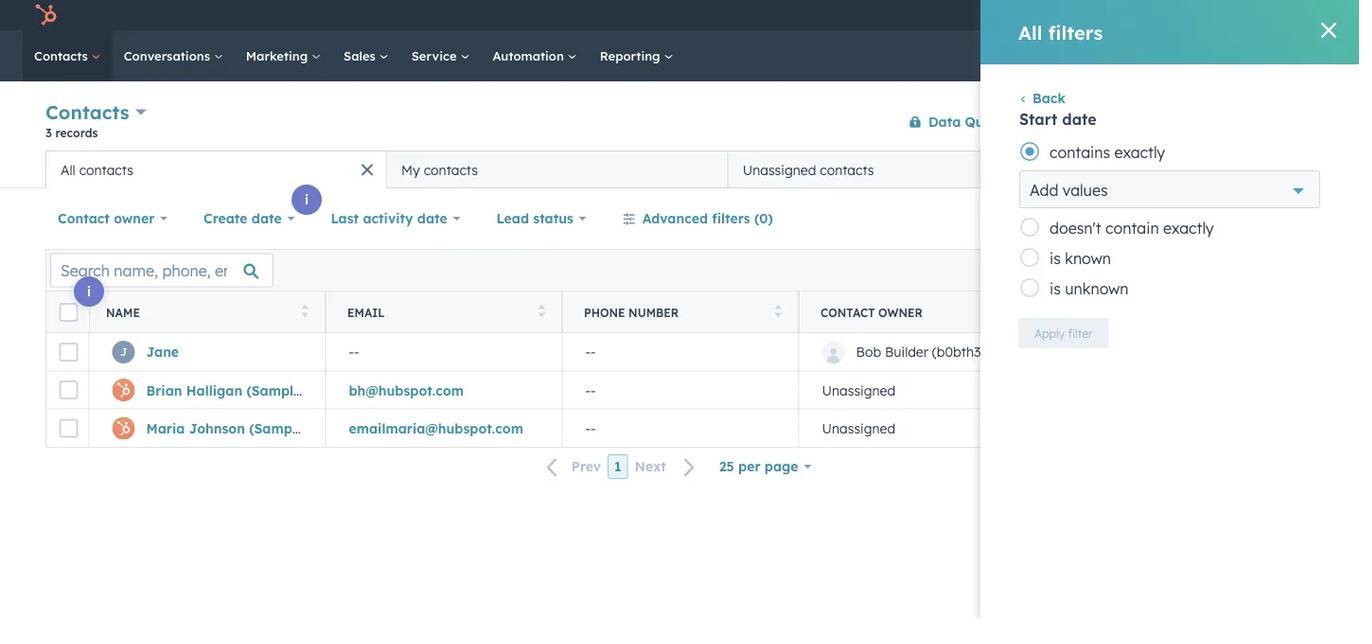 Task type: locate. For each thing, give the bounding box(es) containing it.
0 horizontal spatial filters
[[712, 210, 751, 227]]

0 vertical spatial contact)
[[305, 382, 362, 398]]

column header
[[1272, 292, 1360, 333]]

contains exactly
[[1050, 143, 1166, 162]]

primary company column header
[[1036, 292, 1273, 333]]

view right save
[[1274, 212, 1298, 226]]

1 unassigned button from the top
[[799, 371, 1036, 409]]

search image
[[1320, 49, 1333, 62]]

(sample for halligan
[[247, 382, 301, 398]]

unassigned button
[[799, 371, 1036, 409], [799, 409, 1036, 447]]

all down 3 records
[[61, 161, 75, 178]]

press to sort. element
[[302, 304, 309, 320], [538, 304, 545, 320], [775, 304, 782, 320], [1012, 304, 1019, 320]]

0 vertical spatial owner
[[114, 210, 155, 227]]

contact owner inside popup button
[[58, 210, 155, 227]]

3 press to sort. element from the left
[[775, 304, 782, 320]]

i
[[1119, 129, 1123, 145], [305, 191, 309, 208], [87, 283, 91, 300]]

1 vertical spatial filters
[[712, 210, 751, 227]]

1 horizontal spatial i button
[[292, 185, 322, 215]]

0 vertical spatial contact owner
[[58, 210, 155, 227]]

doesn't contain exactly
[[1050, 219, 1214, 238]]

1 vertical spatial (sample
[[249, 420, 304, 436]]

lead
[[496, 210, 529, 227]]

1 horizontal spatial add
[[1110, 161, 1137, 178]]

0 vertical spatial add
[[1110, 161, 1137, 178]]

1 contacts from the left
[[79, 161, 133, 178]]

0 horizontal spatial owner
[[114, 210, 155, 227]]

save
[[1245, 212, 1271, 226]]

1 horizontal spatial press to sort. image
[[538, 304, 545, 318]]

contact)
[[305, 382, 362, 398], [308, 420, 365, 436]]

date for create date
[[252, 210, 282, 227]]

start date
[[1020, 110, 1097, 129]]

(b0bth3builder2k23@gmail.com)
[[932, 344, 1136, 360]]

upgrade image
[[1074, 8, 1091, 25]]

press to sort. element for phone number
[[775, 304, 782, 320]]

-- button for jane
[[562, 333, 799, 371]]

1 horizontal spatial contacts
[[424, 161, 478, 178]]

1 horizontal spatial all
[[1019, 20, 1043, 44]]

all left upgrade icon
[[1019, 20, 1043, 44]]

owner inside popup button
[[114, 210, 155, 227]]

view inside save view button
[[1274, 212, 1298, 226]]

owner up "builder"
[[879, 305, 923, 320]]

all views
[[1244, 161, 1302, 178]]

-- button
[[326, 333, 562, 371], [562, 333, 799, 371], [562, 371, 799, 409], [562, 409, 799, 447]]

date right activity
[[417, 210, 448, 227]]

filters left (0)
[[712, 210, 751, 227]]

exactly right contain
[[1164, 219, 1214, 238]]

contact owner up bob at bottom right
[[821, 305, 923, 320]]

contacts for unassigned contacts
[[820, 161, 874, 178]]

0 horizontal spatial view
[[1141, 161, 1171, 178]]

0 horizontal spatial all
[[61, 161, 75, 178]]

1 vertical spatial owner
[[879, 305, 923, 320]]

all inside button
[[61, 161, 75, 178]]

3 press to sort. image from the left
[[775, 304, 782, 318]]

view inside the "add view (3/5)" popup button
[[1141, 161, 1171, 178]]

0 horizontal spatial i
[[87, 283, 91, 300]]

0 vertical spatial filters
[[1049, 20, 1103, 44]]

page
[[765, 458, 799, 475]]

views
[[1265, 161, 1302, 178]]

contact) for bh@hubspot.com
[[305, 382, 362, 398]]

all contacts button
[[45, 151, 387, 188]]

contacts
[[79, 161, 133, 178], [424, 161, 478, 178], [820, 161, 874, 178]]

0 vertical spatial view
[[1141, 161, 1171, 178]]

date for start date
[[1063, 110, 1097, 129]]

2 horizontal spatial i button
[[1106, 122, 1136, 152]]

2 horizontal spatial contacts
[[820, 161, 874, 178]]

start
[[1020, 110, 1058, 129]]

all contacts
[[61, 161, 133, 178]]

prev button
[[536, 455, 608, 480]]

2 vertical spatial i button
[[74, 276, 104, 307]]

status
[[533, 210, 574, 227]]

marketing
[[246, 48, 312, 63]]

1 press to sort. element from the left
[[302, 304, 309, 320]]

date
[[1063, 110, 1097, 129], [252, 210, 282, 227], [417, 210, 448, 227]]

lead status button
[[484, 200, 599, 238]]

1 horizontal spatial view
[[1274, 212, 1298, 226]]

contacts up records
[[45, 100, 129, 124]]

filters inside "button"
[[712, 210, 751, 227]]

(sample up maria johnson (sample contact)
[[247, 382, 301, 398]]

unknown
[[1065, 279, 1129, 298]]

contacts button
[[45, 98, 147, 126]]

0 vertical spatial i button
[[1106, 122, 1136, 152]]

filters left 'marketplaces' icon
[[1049, 20, 1103, 44]]

1 vertical spatial add
[[1030, 181, 1059, 200]]

advanced
[[643, 210, 708, 227]]

apple menu
[[1069, 0, 1337, 30]]

(sample
[[247, 382, 301, 398], [249, 420, 304, 436]]

1 vertical spatial unassigned
[[822, 382, 896, 398]]

2 vertical spatial unassigned
[[822, 420, 896, 436]]

add inside popup button
[[1110, 161, 1137, 178]]

exactly left (3/5)
[[1115, 143, 1166, 162]]

my contacts
[[402, 161, 478, 178]]

0 horizontal spatial contact
[[58, 210, 110, 227]]

contact) for emailmaria@hubspot.com
[[308, 420, 365, 436]]

1 horizontal spatial contact owner
[[821, 305, 923, 320]]

view
[[1141, 161, 1171, 178], [1274, 212, 1298, 226]]

is left known
[[1050, 249, 1061, 268]]

0 vertical spatial is
[[1050, 249, 1061, 268]]

press to sort. image
[[302, 304, 309, 318], [538, 304, 545, 318], [775, 304, 782, 318]]

contact up bob at bottom right
[[821, 305, 875, 320]]

contact owner down all contacts
[[58, 210, 155, 227]]

1 vertical spatial contacts
[[45, 100, 129, 124]]

name
[[106, 305, 140, 320]]

i button left name
[[74, 276, 104, 307]]

25
[[719, 458, 734, 475]]

0 vertical spatial contacts
[[34, 48, 92, 63]]

unassigned contacts button
[[728, 151, 1070, 188]]

press to sort. image for phone number
[[775, 304, 782, 318]]

help image
[[1149, 9, 1166, 26]]

add view (3/5) button
[[1077, 151, 1232, 188]]

date up contains on the top right of page
[[1063, 110, 1097, 129]]

i button up add view (3/5)
[[1106, 122, 1136, 152]]

notifications image
[[1213, 9, 1230, 26]]

-- for maria johnson (sample contact)
[[586, 420, 596, 436]]

0 vertical spatial unassigned
[[743, 161, 816, 178]]

contacts inside button
[[79, 161, 133, 178]]

contact) down bh@hubspot.com "link" in the left of the page
[[308, 420, 365, 436]]

filters for all
[[1049, 20, 1103, 44]]

back
[[1033, 90, 1066, 107]]

4 press to sort. element from the left
[[1012, 304, 1019, 320]]

i button left the last
[[292, 185, 322, 215]]

prev
[[572, 458, 601, 475]]

reporting link
[[589, 30, 685, 81]]

2 press to sort. element from the left
[[538, 304, 545, 320]]

all for all views
[[1244, 161, 1261, 178]]

view left (3/5)
[[1141, 161, 1171, 178]]

brian
[[146, 382, 182, 398]]

unassigned contacts
[[743, 161, 874, 178]]

owner
[[114, 210, 155, 227], [879, 305, 923, 320]]

unassigned
[[743, 161, 816, 178], [822, 382, 896, 398], [822, 420, 896, 436]]

0 horizontal spatial contacts
[[79, 161, 133, 178]]

bob builder (b0bth3builder2k23@gmail.com) button
[[799, 333, 1136, 371]]

0 vertical spatial contact
[[58, 210, 110, 227]]

my contacts button
[[387, 151, 728, 188]]

service link
[[400, 30, 481, 81]]

contain
[[1106, 219, 1159, 238]]

is for is unknown
[[1050, 279, 1061, 298]]

marketplaces image
[[1110, 9, 1127, 26]]

all left views
[[1244, 161, 1261, 178]]

0 horizontal spatial date
[[252, 210, 282, 227]]

date right create
[[252, 210, 282, 227]]

press to sort. element for contact owner
[[1012, 304, 1019, 320]]

-- for brian halligan (sample contact)
[[586, 382, 596, 398]]

marketplaces button
[[1098, 0, 1138, 30]]

0 horizontal spatial contact owner
[[58, 210, 155, 227]]

exactly
[[1115, 143, 1166, 162], [1164, 219, 1214, 238]]

3 contacts from the left
[[820, 161, 874, 178]]

1 vertical spatial contact owner
[[821, 305, 923, 320]]

filters
[[1049, 20, 1103, 44], [712, 210, 751, 227]]

contacts for all contacts
[[79, 161, 133, 178]]

owner up search name, phone, email addresses, or company search box on the left of page
[[114, 210, 155, 227]]

2 horizontal spatial all
[[1244, 161, 1261, 178]]

2 horizontal spatial date
[[1063, 110, 1097, 129]]

2 unassigned button from the top
[[799, 409, 1036, 447]]

phone number
[[584, 305, 679, 320]]

2 press to sort. image from the left
[[538, 304, 545, 318]]

all for all contacts
[[61, 161, 75, 178]]

is up primary
[[1050, 279, 1061, 298]]

add
[[1110, 161, 1137, 178], [1030, 181, 1059, 200]]

0 horizontal spatial press to sort. image
[[302, 304, 309, 318]]

1 horizontal spatial date
[[417, 210, 448, 227]]

1 horizontal spatial owner
[[879, 305, 923, 320]]

conversations
[[124, 48, 214, 63]]

1 vertical spatial view
[[1274, 212, 1298, 226]]

0 vertical spatial i
[[1119, 129, 1123, 145]]

0 horizontal spatial i button
[[74, 276, 104, 307]]

2 is from the top
[[1050, 279, 1061, 298]]

bob builder image
[[1253, 7, 1270, 24]]

0 vertical spatial (sample
[[247, 382, 301, 398]]

1 horizontal spatial filters
[[1049, 20, 1103, 44]]

0 horizontal spatial add
[[1030, 181, 1059, 200]]

-
[[349, 344, 354, 360], [354, 344, 359, 360], [586, 344, 591, 360], [591, 344, 596, 360], [1059, 344, 1064, 360], [1064, 344, 1069, 360], [586, 382, 591, 398], [591, 382, 596, 398], [586, 420, 591, 436], [591, 420, 596, 436]]

1 vertical spatial contact)
[[308, 420, 365, 436]]

date inside popup button
[[252, 210, 282, 227]]

halligan
[[186, 382, 242, 398]]

all filters
[[1019, 20, 1103, 44]]

2 horizontal spatial press to sort. image
[[775, 304, 782, 318]]

1 is from the top
[[1050, 249, 1061, 268]]

bob builder (b0bth3builder2k23@gmail.com)
[[856, 344, 1136, 360]]

contacts down the hubspot link
[[34, 48, 92, 63]]

(sample down brian halligan (sample contact) link
[[249, 420, 304, 436]]

contact down all contacts
[[58, 210, 110, 227]]

1 vertical spatial i
[[305, 191, 309, 208]]

contact) down "email"
[[305, 382, 362, 398]]

2 contacts from the left
[[424, 161, 478, 178]]

add for add values
[[1030, 181, 1059, 200]]

1 vertical spatial is
[[1050, 279, 1061, 298]]

unassigned for emailmaria@hubspot.com
[[822, 420, 896, 436]]

search button
[[1310, 40, 1343, 72]]

1 horizontal spatial contact
[[821, 305, 875, 320]]



Task type: describe. For each thing, give the bounding box(es) containing it.
1 button
[[608, 454, 628, 479]]

-- button for brian halligan (sample contact)
[[562, 371, 799, 409]]

back button
[[1019, 90, 1066, 107]]

1 vertical spatial i button
[[292, 185, 322, 215]]

filters for advanced
[[712, 210, 751, 227]]

Search HubSpot search field
[[1094, 40, 1325, 72]]

reporting
[[600, 48, 664, 63]]

builder
[[885, 344, 929, 360]]

hubspot image
[[34, 4, 57, 27]]

actions
[[1042, 115, 1082, 129]]

apple button
[[1241, 0, 1335, 30]]

25 per page button
[[707, 448, 824, 486]]

1 press to sort. image from the left
[[302, 304, 309, 318]]

last activity date button
[[318, 200, 473, 238]]

sales
[[344, 48, 379, 63]]

save view button
[[1211, 204, 1314, 234]]

pagination navigation
[[536, 454, 707, 480]]

contact owner button
[[45, 200, 180, 238]]

press to sort. image for email
[[538, 304, 545, 318]]

contacts banner
[[45, 97, 1314, 151]]

25 per page
[[719, 458, 799, 475]]

(3/5)
[[1175, 161, 1208, 178]]

phone
[[584, 305, 625, 320]]

contacts for my contacts
[[424, 161, 478, 178]]

conversations link
[[112, 30, 235, 81]]

save view
[[1245, 212, 1298, 226]]

0 vertical spatial exactly
[[1115, 143, 1166, 162]]

view for add
[[1141, 161, 1171, 178]]

unassigned for bh@hubspot.com
[[822, 382, 896, 398]]

-- for jane
[[586, 344, 596, 360]]

help button
[[1142, 0, 1174, 30]]

apply filter
[[1035, 326, 1093, 340]]

close image
[[1322, 23, 1337, 38]]

company
[[1115, 305, 1172, 320]]

settings link
[[1178, 5, 1201, 25]]

quality
[[965, 113, 1014, 130]]

automation link
[[481, 30, 589, 81]]

next button
[[628, 455, 707, 480]]

email
[[347, 305, 385, 320]]

number
[[629, 305, 679, 320]]

create date button
[[191, 200, 307, 238]]

data
[[929, 113, 961, 130]]

johnson
[[189, 420, 245, 436]]

create date
[[204, 210, 282, 227]]

brian halligan (sample contact)
[[146, 382, 362, 398]]

brian halligan (sample contact) link
[[146, 382, 362, 398]]

next
[[635, 458, 666, 475]]

apply
[[1035, 326, 1065, 340]]

settings image
[[1181, 8, 1198, 25]]

service
[[412, 48, 461, 63]]

records
[[55, 125, 98, 140]]

3 records
[[45, 125, 98, 140]]

2 horizontal spatial i
[[1119, 129, 1123, 145]]

sales link
[[332, 30, 400, 81]]

maria johnson (sample contact)
[[146, 420, 365, 436]]

contacts link
[[23, 30, 112, 81]]

data quality button
[[896, 103, 1015, 141]]

activity
[[363, 210, 413, 227]]

(0)
[[755, 210, 773, 227]]

emailmaria@hubspot.com
[[349, 420, 524, 436]]

advanced filters (0)
[[643, 210, 773, 227]]

known
[[1065, 249, 1112, 268]]

bh@hubspot.com link
[[349, 382, 464, 398]]

jane link
[[146, 344, 179, 360]]

marketing link
[[235, 30, 332, 81]]

hubspot link
[[23, 4, 71, 27]]

date inside popup button
[[417, 210, 448, 227]]

bob
[[856, 344, 881, 360]]

add values
[[1030, 181, 1108, 200]]

1 vertical spatial contact
[[821, 305, 875, 320]]

actions button
[[1026, 107, 1109, 137]]

emailmaria@hubspot.com button
[[326, 409, 562, 447]]

apple
[[1273, 7, 1307, 23]]

filter
[[1068, 326, 1093, 340]]

apply filter button
[[1019, 318, 1109, 348]]

1
[[615, 458, 622, 475]]

my
[[402, 161, 420, 178]]

emailmaria@hubspot.com link
[[349, 420, 524, 436]]

all for all filters
[[1019, 20, 1043, 44]]

doesn't
[[1050, 219, 1102, 238]]

Search name, phone, email addresses, or company search field
[[50, 253, 274, 287]]

3
[[45, 125, 52, 140]]

view for save
[[1274, 212, 1298, 226]]

add for add view (3/5)
[[1110, 161, 1137, 178]]

press to sort. element for email
[[538, 304, 545, 320]]

contacts inside "popup button"
[[45, 100, 129, 124]]

lead status
[[496, 210, 574, 227]]

(sample for johnson
[[249, 420, 304, 436]]

data quality
[[929, 113, 1014, 130]]

bh@hubspot.com
[[349, 382, 464, 398]]

values
[[1063, 181, 1108, 200]]

-- button for maria johnson (sample contact)
[[562, 409, 799, 447]]

jane
[[146, 344, 179, 360]]

maria
[[146, 420, 185, 436]]

unassigned button for emailmaria@hubspot.com
[[799, 409, 1036, 447]]

upgrade link
[[1071, 5, 1094, 25]]

last activity date
[[331, 210, 448, 227]]

2 vertical spatial i
[[87, 283, 91, 300]]

unassigned button for bh@hubspot.com
[[799, 371, 1036, 409]]

1 horizontal spatial i
[[305, 191, 309, 208]]

create
[[204, 210, 248, 227]]

is for is known
[[1050, 249, 1061, 268]]

1 vertical spatial exactly
[[1164, 219, 1214, 238]]

primary
[[1058, 305, 1111, 320]]

contact inside popup button
[[58, 210, 110, 227]]

bh@hubspot.com button
[[326, 371, 562, 409]]

is unknown
[[1050, 279, 1129, 298]]



Task type: vqa. For each thing, say whether or not it's contained in the screenshot.
Recent for Recent Conversion
no



